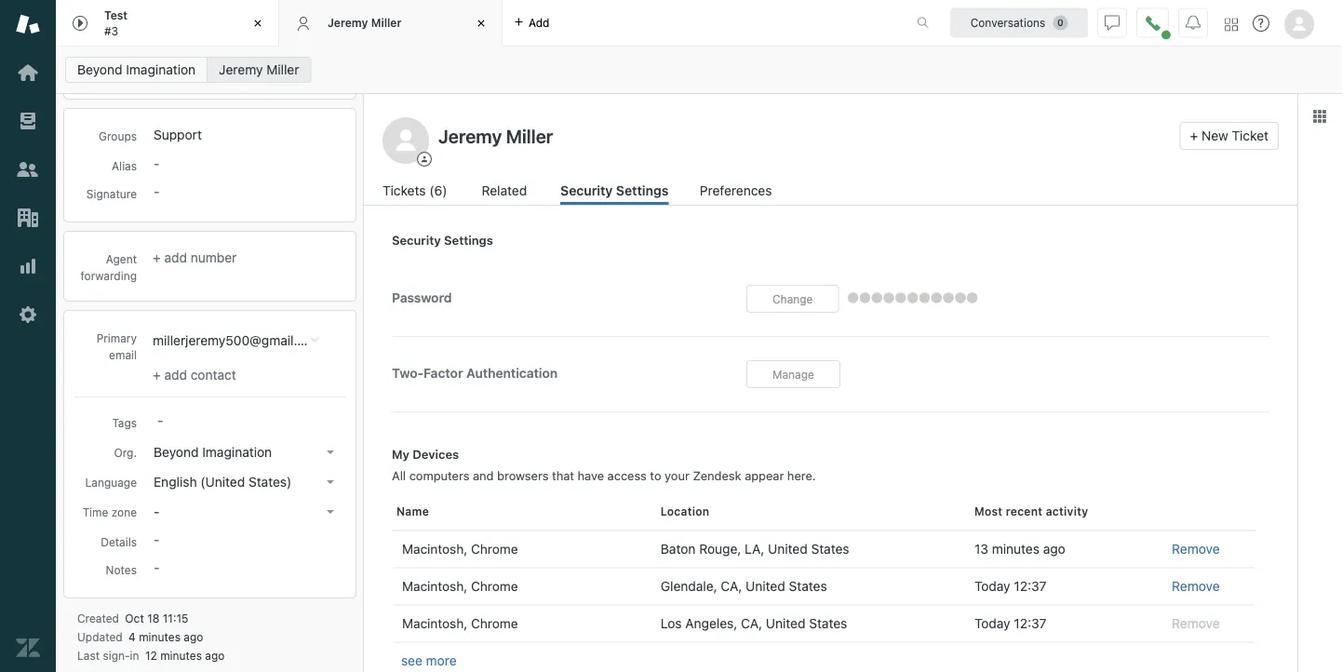Task type: vqa. For each thing, say whether or not it's contained in the screenshot.
HAVE
yes



Task type: describe. For each thing, give the bounding box(es) containing it.
+ add contact
[[153, 367, 236, 383]]

angeles,
[[686, 616, 738, 631]]

most
[[975, 505, 1003, 518]]

states for baton rouge, la, united states
[[811, 541, 850, 557]]

1 vertical spatial security settings
[[392, 233, 493, 247]]

beyond imagination link
[[65, 57, 208, 83]]

reporting image
[[16, 254, 40, 278]]

miller inside tab
[[371, 16, 402, 29]]

united for ca,
[[766, 616, 806, 631]]

zendesk
[[693, 469, 742, 483]]

see
[[401, 653, 423, 668]]

zone
[[111, 505, 137, 518]]

13 minutes ago
[[975, 541, 1066, 557]]

zendesk image
[[16, 636, 40, 660]]

jeremy inside jeremy miller tab
[[328, 16, 368, 29]]

states for los angeles, ca, united states
[[809, 616, 847, 631]]

all
[[392, 469, 406, 483]]

baton rouge, la, united states
[[661, 541, 850, 557]]

0 horizontal spatial ago
[[184, 630, 203, 643]]

today 12:37 for glendale, ca, united states
[[975, 579, 1047, 594]]

notes
[[106, 563, 137, 576]]

beyond imagination button
[[148, 439, 342, 465]]

add for add contact
[[164, 367, 187, 383]]

1 horizontal spatial security settings
[[561, 183, 669, 198]]

12:37 for glendale, ca, united states
[[1014, 579, 1047, 594]]

see more link
[[401, 652, 457, 669]]

conversations
[[971, 16, 1046, 29]]

beyond imagination inside secondary element
[[77, 62, 196, 77]]

browsers
[[497, 469, 549, 483]]

manage
[[773, 368, 814, 381]]

united for la,
[[768, 541, 808, 557]]

org.
[[114, 446, 137, 459]]

conversations button
[[950, 8, 1088, 38]]

arrow down image for english (united states)
[[327, 480, 334, 484]]

remove link for 13 minutes ago
[[1172, 541, 1220, 557]]

remove for 13 minutes ago
[[1172, 541, 1220, 557]]

agent forwarding
[[81, 252, 137, 282]]

preferences
[[700, 183, 772, 198]]

admin image
[[16, 303, 40, 327]]

button displays agent's chat status as invisible. image
[[1105, 15, 1120, 30]]

+ new ticket button
[[1180, 122, 1279, 150]]

language
[[85, 476, 137, 489]]

primary email
[[96, 331, 137, 361]]

arrow down image for -
[[327, 510, 334, 514]]

(6)
[[429, 183, 447, 198]]

appear
[[745, 469, 784, 483]]

get help image
[[1253, 15, 1270, 32]]

miller inside "link"
[[266, 62, 299, 77]]

0 horizontal spatial settings
[[444, 233, 493, 247]]

4
[[129, 630, 136, 643]]

remove for today 12:37
[[1172, 579, 1220, 594]]

time
[[83, 505, 108, 518]]

los angeles, ca, united states
[[661, 616, 847, 631]]

forwarding
[[81, 269, 137, 282]]

tab containing test
[[56, 0, 279, 47]]

access
[[608, 469, 647, 483]]

organizations image
[[16, 206, 40, 230]]

arrow down image
[[327, 451, 334, 454]]

tickets (6) link
[[383, 181, 450, 205]]

last
[[77, 649, 100, 662]]

test
[[104, 9, 128, 22]]

see more
[[401, 653, 457, 668]]

name
[[397, 505, 429, 518]]

notifications image
[[1186, 15, 1201, 30]]

beyond inside button
[[154, 444, 199, 460]]

location
[[661, 505, 710, 518]]

#3
[[104, 24, 118, 37]]

computers
[[409, 469, 470, 483]]

tickets
[[383, 183, 426, 198]]

tags
[[112, 416, 137, 429]]

●●●●●●●●●●●
[[847, 290, 978, 305]]

english (united states) button
[[148, 469, 342, 495]]

security inside 'link'
[[561, 183, 613, 198]]

baton
[[661, 541, 696, 557]]

0 horizontal spatial security
[[392, 233, 441, 247]]

and
[[473, 469, 494, 483]]

change button
[[747, 285, 839, 313]]

states)
[[249, 474, 292, 490]]

email
[[109, 348, 137, 361]]

18
[[147, 612, 160, 625]]

jeremy miller inside jeremy miller "link"
[[219, 62, 299, 77]]

rouge,
[[699, 541, 741, 557]]

alias
[[112, 159, 137, 172]]

change
[[773, 292, 813, 305]]

today for los angeles, ca, united states
[[975, 616, 1011, 631]]

millerjeremy500@gmail.com
[[153, 333, 323, 348]]

activity
[[1046, 505, 1089, 518]]

views image
[[16, 109, 40, 133]]

jeremy miller link
[[207, 57, 311, 83]]

ticket
[[1232, 128, 1269, 143]]

related
[[482, 183, 527, 198]]

that
[[552, 469, 574, 483]]

groups
[[99, 129, 137, 142]]

+ add number
[[153, 250, 237, 265]]

glendale, ca, united states
[[661, 579, 827, 594]]

two-factor authentication
[[392, 365, 558, 381]]

jeremy miller tab
[[279, 0, 503, 47]]



Task type: locate. For each thing, give the bounding box(es) containing it.
1 vertical spatial beyond imagination
[[154, 444, 272, 460]]

signature
[[86, 187, 137, 200]]

related link
[[482, 181, 529, 205]]

states
[[811, 541, 850, 557], [789, 579, 827, 594], [809, 616, 847, 631]]

0 vertical spatial minutes
[[992, 541, 1040, 557]]

0 vertical spatial states
[[811, 541, 850, 557]]

details
[[101, 535, 137, 548]]

imagination up english (united states) button
[[202, 444, 272, 460]]

in
[[130, 649, 139, 662]]

customers image
[[16, 157, 40, 182]]

zendesk products image
[[1225, 18, 1238, 31]]

security
[[561, 183, 613, 198], [392, 233, 441, 247]]

tab
[[56, 0, 279, 47]]

13
[[975, 541, 989, 557]]

today
[[975, 579, 1011, 594], [975, 616, 1011, 631]]

- button
[[148, 499, 342, 525]]

1 vertical spatial beyond
[[154, 444, 199, 460]]

ca, down glendale, ca, united states
[[741, 616, 762, 631]]

imagination down test #3
[[126, 62, 196, 77]]

primary
[[96, 331, 137, 344]]

1 vertical spatial arrow down image
[[327, 510, 334, 514]]

ca, down rouge,
[[721, 579, 742, 594]]

0 vertical spatial remove link
[[1172, 541, 1220, 557]]

los
[[661, 616, 682, 631]]

created oct 18 11:15 updated 4 minutes ago last sign-in 12 minutes ago
[[77, 612, 225, 662]]

0 vertical spatial security
[[561, 183, 613, 198]]

+ for + add number
[[153, 250, 161, 265]]

1 vertical spatial remove
[[1172, 579, 1220, 594]]

minutes down "18"
[[139, 630, 181, 643]]

add left number
[[164, 250, 187, 265]]

authentication
[[467, 365, 558, 381]]

my devices all computers and browsers that have access to your zendesk appear here.
[[392, 447, 816, 483]]

created
[[77, 612, 119, 625]]

1 horizontal spatial settings
[[616, 183, 669, 198]]

oct
[[125, 612, 144, 625]]

- field
[[150, 411, 342, 431]]

secondary element
[[56, 51, 1342, 88]]

2 vertical spatial add
[[164, 367, 187, 383]]

1 vertical spatial 12:37
[[1014, 616, 1047, 631]]

beyond up english
[[154, 444, 199, 460]]

0 vertical spatial ago
[[1043, 541, 1066, 557]]

2 vertical spatial +
[[153, 367, 161, 383]]

english
[[154, 474, 197, 490]]

states down glendale, ca, united states
[[809, 616, 847, 631]]

get started image
[[16, 61, 40, 85]]

11:15
[[163, 612, 188, 625]]

1 vertical spatial today
[[975, 616, 1011, 631]]

beyond
[[77, 62, 122, 77], [154, 444, 199, 460]]

1 today 12:37 from the top
[[975, 579, 1047, 594]]

united down baton rouge, la, united states
[[746, 579, 785, 594]]

1 vertical spatial imagination
[[202, 444, 272, 460]]

today 12:37 for los angeles, ca, united states
[[975, 616, 1047, 631]]

devices
[[413, 447, 459, 461]]

0 vertical spatial today 12:37
[[975, 579, 1047, 594]]

+
[[1190, 128, 1198, 143], [153, 250, 161, 265], [153, 367, 161, 383]]

remove link
[[1172, 541, 1220, 557], [1172, 579, 1220, 594]]

0 vertical spatial security settings
[[561, 183, 669, 198]]

jeremy miller
[[328, 16, 402, 29], [219, 62, 299, 77]]

1 vertical spatial minutes
[[139, 630, 181, 643]]

1 vertical spatial ca,
[[741, 616, 762, 631]]

preferences link
[[700, 181, 776, 205]]

2 vertical spatial ago
[[205, 649, 225, 662]]

1 12:37 from the top
[[1014, 579, 1047, 594]]

password
[[392, 290, 452, 305]]

1 vertical spatial jeremy miller
[[219, 62, 299, 77]]

1 horizontal spatial jeremy miller
[[328, 16, 402, 29]]

to
[[650, 469, 661, 483]]

None text field
[[433, 122, 1173, 150], [397, 536, 644, 562], [397, 574, 644, 600], [397, 611, 644, 637], [433, 122, 1173, 150], [397, 536, 644, 562], [397, 574, 644, 600], [397, 611, 644, 637]]

beyond inside secondary element
[[77, 62, 122, 77]]

factor
[[424, 365, 463, 381]]

ca,
[[721, 579, 742, 594], [741, 616, 762, 631]]

imagination inside secondary element
[[126, 62, 196, 77]]

+ right agent
[[153, 250, 161, 265]]

beyond down #3
[[77, 62, 122, 77]]

0 vertical spatial imagination
[[126, 62, 196, 77]]

security down tickets (6) link
[[392, 233, 441, 247]]

today 12:37
[[975, 579, 1047, 594], [975, 616, 1047, 631]]

0 vertical spatial united
[[768, 541, 808, 557]]

1 arrow down image from the top
[[327, 480, 334, 484]]

0 horizontal spatial imagination
[[126, 62, 196, 77]]

0 vertical spatial settings
[[616, 183, 669, 198]]

beyond imagination up english (united states)
[[154, 444, 272, 460]]

close image
[[472, 14, 491, 33]]

your
[[665, 469, 690, 483]]

+ left contact
[[153, 367, 161, 383]]

jeremy right close image
[[328, 16, 368, 29]]

2 arrow down image from the top
[[327, 510, 334, 514]]

2 horizontal spatial ago
[[1043, 541, 1066, 557]]

la,
[[745, 541, 765, 557]]

jeremy miller inside jeremy miller tab
[[328, 16, 402, 29]]

2 today 12:37 from the top
[[975, 616, 1047, 631]]

1 remove link from the top
[[1172, 541, 1220, 557]]

0 vertical spatial miller
[[371, 16, 402, 29]]

glendale,
[[661, 579, 717, 594]]

(united
[[200, 474, 245, 490]]

remove
[[1172, 541, 1220, 557], [1172, 579, 1220, 594], [1172, 616, 1220, 631]]

minutes right 13
[[992, 541, 1040, 557]]

minutes right 12
[[160, 649, 202, 662]]

most recent activity
[[975, 505, 1089, 518]]

1 vertical spatial +
[[153, 250, 161, 265]]

ago right 12
[[205, 649, 225, 662]]

jeremy inside jeremy miller "link"
[[219, 62, 263, 77]]

arrow down image inside - button
[[327, 510, 334, 514]]

0 vertical spatial jeremy
[[328, 16, 368, 29]]

sign-
[[103, 649, 130, 662]]

1 vertical spatial jeremy
[[219, 62, 263, 77]]

today for glendale, ca, united states
[[975, 579, 1011, 594]]

2 12:37 from the top
[[1014, 616, 1047, 631]]

1 vertical spatial ago
[[184, 630, 203, 643]]

2 vertical spatial minutes
[[160, 649, 202, 662]]

0 vertical spatial add
[[529, 16, 550, 29]]

support
[[154, 127, 202, 142]]

1 horizontal spatial miller
[[371, 16, 402, 29]]

2 remove from the top
[[1172, 579, 1220, 594]]

1 vertical spatial united
[[746, 579, 785, 594]]

apps image
[[1313, 109, 1328, 124]]

beyond imagination inside button
[[154, 444, 272, 460]]

1 remove from the top
[[1172, 541, 1220, 557]]

ago down activity
[[1043, 541, 1066, 557]]

security settings link
[[561, 181, 669, 205]]

0 vertical spatial beyond
[[77, 62, 122, 77]]

2 today from the top
[[975, 616, 1011, 631]]

jeremy down close image
[[219, 62, 263, 77]]

add right close icon
[[529, 16, 550, 29]]

0 vertical spatial ca,
[[721, 579, 742, 594]]

12
[[145, 649, 157, 662]]

add left contact
[[164, 367, 187, 383]]

have
[[578, 469, 604, 483]]

1 vertical spatial miller
[[266, 62, 299, 77]]

0 vertical spatial today
[[975, 579, 1011, 594]]

two-
[[392, 365, 424, 381]]

1 vertical spatial security
[[392, 233, 441, 247]]

beyond imagination down #3
[[77, 62, 196, 77]]

tickets (6)
[[383, 183, 447, 198]]

2 vertical spatial states
[[809, 616, 847, 631]]

0 horizontal spatial security settings
[[392, 233, 493, 247]]

1 today from the top
[[975, 579, 1011, 594]]

united right la,
[[768, 541, 808, 557]]

my
[[392, 447, 410, 461]]

here.
[[787, 469, 816, 483]]

1 horizontal spatial jeremy
[[328, 16, 368, 29]]

new
[[1202, 128, 1229, 143]]

security right related link
[[561, 183, 613, 198]]

states right la,
[[811, 541, 850, 557]]

contact
[[191, 367, 236, 383]]

ago down 11:15
[[184, 630, 203, 643]]

0 horizontal spatial beyond
[[77, 62, 122, 77]]

1 horizontal spatial security
[[561, 183, 613, 198]]

1 vertical spatial states
[[789, 579, 827, 594]]

add
[[529, 16, 550, 29], [164, 250, 187, 265], [164, 367, 187, 383]]

+ for + add contact
[[153, 367, 161, 383]]

+ inside button
[[1190, 128, 1198, 143]]

add inside dropdown button
[[529, 16, 550, 29]]

united
[[768, 541, 808, 557], [746, 579, 785, 594], [766, 616, 806, 631]]

2 vertical spatial united
[[766, 616, 806, 631]]

security settings
[[561, 183, 669, 198], [392, 233, 493, 247]]

1 horizontal spatial ago
[[205, 649, 225, 662]]

12:37
[[1014, 579, 1047, 594], [1014, 616, 1047, 631]]

more
[[426, 653, 457, 668]]

recent
[[1006, 505, 1043, 518]]

add for add number
[[164, 250, 187, 265]]

+ for + new ticket
[[1190, 128, 1198, 143]]

tabs tab list
[[56, 0, 897, 47]]

0 vertical spatial remove
[[1172, 541, 1220, 557]]

0 vertical spatial jeremy miller
[[328, 16, 402, 29]]

3 remove from the top
[[1172, 616, 1220, 631]]

-
[[154, 504, 160, 519]]

ago
[[1043, 541, 1066, 557], [184, 630, 203, 643], [205, 649, 225, 662]]

12:37 for los angeles, ca, united states
[[1014, 616, 1047, 631]]

united down glendale, ca, united states
[[766, 616, 806, 631]]

agent
[[106, 252, 137, 265]]

settings
[[616, 183, 669, 198], [444, 233, 493, 247]]

1 vertical spatial today 12:37
[[975, 616, 1047, 631]]

2 remove link from the top
[[1172, 579, 1220, 594]]

settings inside 'link'
[[616, 183, 669, 198]]

1 vertical spatial settings
[[444, 233, 493, 247]]

1 horizontal spatial beyond
[[154, 444, 199, 460]]

0 vertical spatial +
[[1190, 128, 1198, 143]]

imagination inside button
[[202, 444, 272, 460]]

test #3
[[104, 9, 128, 37]]

close image
[[249, 14, 267, 33]]

0 vertical spatial 12:37
[[1014, 579, 1047, 594]]

main element
[[0, 0, 56, 672]]

manage link
[[747, 360, 841, 388]]

remove link for today 12:37
[[1172, 579, 1220, 594]]

arrow down image inside english (united states) button
[[327, 480, 334, 484]]

+ left new
[[1190, 128, 1198, 143]]

0 horizontal spatial miller
[[266, 62, 299, 77]]

2 vertical spatial remove
[[1172, 616, 1220, 631]]

+ new ticket
[[1190, 128, 1269, 143]]

zendesk support image
[[16, 12, 40, 36]]

0 horizontal spatial jeremy miller
[[219, 62, 299, 77]]

0 vertical spatial arrow down image
[[327, 480, 334, 484]]

states down baton rouge, la, united states
[[789, 579, 827, 594]]

arrow down image
[[327, 480, 334, 484], [327, 510, 334, 514]]

updated
[[77, 630, 123, 643]]

number
[[191, 250, 237, 265]]

1 vertical spatial remove link
[[1172, 579, 1220, 594]]

jeremy
[[328, 16, 368, 29], [219, 62, 263, 77]]

0 horizontal spatial jeremy
[[219, 62, 263, 77]]

1 horizontal spatial imagination
[[202, 444, 272, 460]]

add button
[[503, 0, 561, 46]]

1 vertical spatial add
[[164, 250, 187, 265]]

english (united states)
[[154, 474, 292, 490]]

0 vertical spatial beyond imagination
[[77, 62, 196, 77]]

miller
[[371, 16, 402, 29], [266, 62, 299, 77]]



